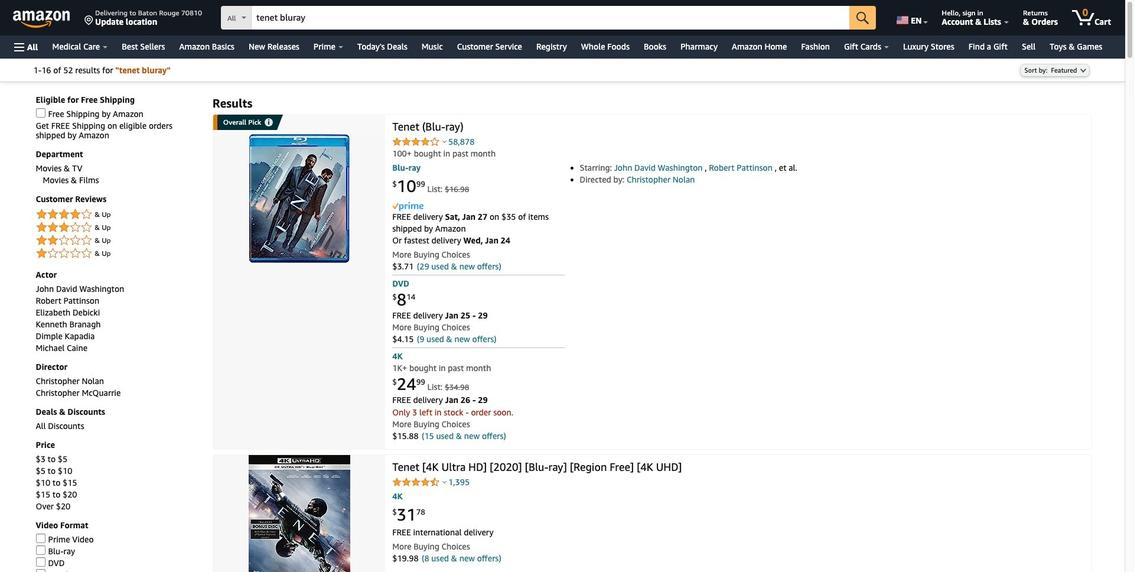 Task type: describe. For each thing, give the bounding box(es) containing it.
checkbox image
[[36, 558, 45, 567]]

4 stars & up element
[[36, 208, 201, 222]]

amazon prime image
[[393, 202, 424, 211]]

2 checkbox image from the top
[[36, 534, 45, 543]]

free delivery jan 26 - 29 element
[[393, 395, 488, 405]]

3 stars & up element
[[36, 221, 201, 235]]

free delivery sat, jan 27 on $35 of items shipped by amazon element
[[393, 212, 549, 233]]

1 star & up element
[[36, 247, 201, 261]]

4 checkbox image from the top
[[36, 569, 45, 572]]

none submit inside search field
[[850, 6, 877, 30]]

2 stars & up element
[[36, 234, 201, 248]]

none search field inside navigation navigation
[[221, 6, 877, 31]]



Task type: vqa. For each thing, say whether or not it's contained in the screenshot.
Amazon image
yes



Task type: locate. For each thing, give the bounding box(es) containing it.
popover image
[[443, 140, 447, 143]]

navigation navigation
[[0, 0, 1135, 572]]

tenet (blu-ray) image
[[249, 134, 350, 263]]

popover image
[[443, 480, 447, 483]]

free delivery jan 25 - 29 element
[[393, 311, 488, 321]]

Search Amazon text field
[[252, 7, 850, 29]]

3 checkbox image from the top
[[36, 546, 45, 555]]

1 checkbox image from the top
[[36, 108, 45, 118]]

tenet [4k ultra hd] [2020] [blu-ray] [region free] [4k uhd] image
[[249, 455, 350, 572]]

None search field
[[221, 6, 877, 31]]

dropdown image
[[1081, 68, 1087, 73]]

checkbox image
[[36, 108, 45, 118], [36, 534, 45, 543], [36, 546, 45, 555], [36, 569, 45, 572]]

or fastest delivery wed, jan 24 element
[[393, 235, 511, 245]]

None submit
[[850, 6, 877, 30]]

amazon image
[[13, 11, 70, 28]]



